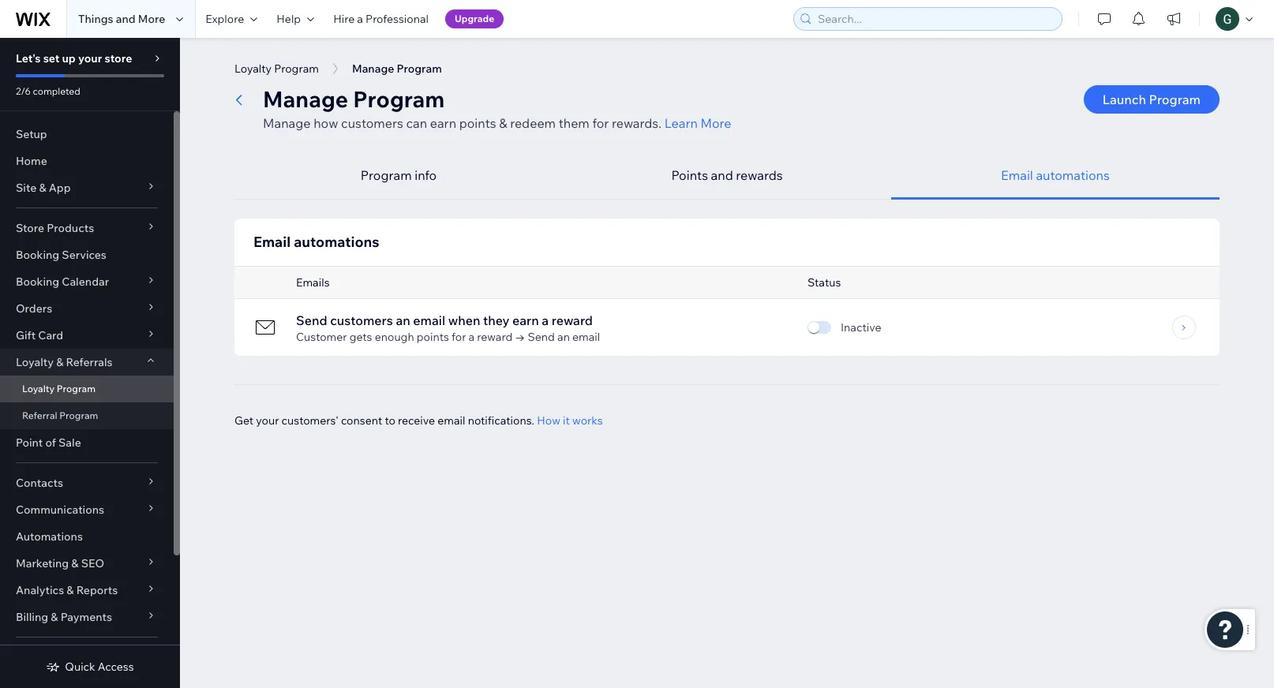 Task type: vqa. For each thing, say whether or not it's contained in the screenshot.
Loyalty Program associated with Loyalty Program "LINK"
yes



Task type: describe. For each thing, give the bounding box(es) containing it.
email letter icon image
[[253, 316, 277, 339]]

consent
[[341, 414, 382, 428]]

launch program
[[1103, 92, 1201, 107]]

launch program button
[[1084, 85, 1220, 114]]

booking services link
[[0, 242, 174, 268]]

gift card
[[16, 328, 63, 343]]

loyalty & referrals button
[[0, 349, 174, 376]]

site
[[16, 181, 37, 195]]

contacts button
[[0, 470, 174, 497]]

& for payments
[[51, 610, 58, 624]]

billing & payments
[[16, 610, 112, 624]]

redeem
[[510, 115, 556, 131]]

earn for manage program
[[430, 115, 456, 131]]

2/6
[[16, 85, 31, 97]]

email automations inside button
[[1001, 167, 1110, 183]]

loyalty for loyalty program link
[[22, 383, 55, 395]]

referrals
[[66, 355, 113, 369]]

professional
[[366, 12, 429, 26]]

referral
[[22, 410, 57, 422]]

sidebar element
[[0, 38, 180, 688]]

analytics & reports button
[[0, 577, 174, 604]]

customer
[[296, 330, 347, 344]]

earn for send customers an email when they earn a reward
[[512, 313, 539, 328]]

gift card button
[[0, 322, 174, 349]]

receive
[[398, 414, 435, 428]]

rewards.
[[612, 115, 662, 131]]

it
[[563, 414, 570, 428]]

0 vertical spatial email
[[413, 313, 445, 328]]

billing & payments button
[[0, 604, 174, 631]]

set
[[43, 51, 59, 66]]

automations
[[16, 530, 83, 544]]

up
[[62, 51, 76, 66]]

→
[[515, 330, 525, 344]]

reports
[[76, 583, 118, 598]]

them
[[559, 115, 589, 131]]

analytics
[[16, 583, 64, 598]]

notifications.
[[468, 414, 534, 428]]

completed
[[33, 85, 80, 97]]

manage for manage program
[[352, 62, 394, 76]]

loyalty for the loyalty program button
[[234, 62, 272, 76]]

2 vertical spatial manage
[[263, 115, 311, 131]]

program info button
[[234, 152, 563, 200]]

2/6 completed
[[16, 85, 80, 97]]

communications
[[16, 503, 104, 517]]

referral program
[[22, 410, 98, 422]]

to
[[385, 414, 395, 428]]

emails
[[296, 275, 330, 290]]

access
[[98, 660, 134, 674]]

1 vertical spatial reward
[[477, 330, 512, 344]]

1 vertical spatial automations
[[294, 233, 379, 251]]

program inside tab list
[[361, 167, 412, 183]]

customers inside send customers an email when they earn a reward customer gets enough points for a reward → send an email
[[330, 313, 393, 328]]

app
[[49, 181, 71, 195]]

1 horizontal spatial a
[[469, 330, 475, 344]]

points inside manage program manage how customers can earn points & redeem them for rewards. learn more
[[459, 115, 496, 131]]

Search... field
[[813, 8, 1057, 30]]

help
[[276, 12, 301, 26]]

store products
[[16, 221, 94, 235]]

enough
[[375, 330, 414, 344]]

points and rewards button
[[563, 152, 891, 200]]

quick
[[65, 660, 95, 674]]

program for manage program button
[[397, 62, 442, 76]]

0 vertical spatial reward
[[552, 313, 593, 328]]

services
[[62, 248, 106, 262]]

learn
[[664, 115, 698, 131]]

let's
[[16, 51, 41, 66]]

calendar
[[62, 275, 109, 289]]

setup
[[16, 127, 47, 141]]

point of sale
[[16, 436, 81, 450]]

card
[[38, 328, 63, 343]]

automations link
[[0, 523, 174, 550]]

get your customers' consent to receive email notifications. how it works
[[234, 414, 603, 428]]

customers'
[[281, 414, 338, 428]]

things and more
[[78, 12, 165, 26]]

points and rewards
[[671, 167, 783, 183]]

for inside manage program manage how customers can earn points & redeem them for rewards. learn more
[[592, 115, 609, 131]]

gift
[[16, 328, 36, 343]]

info
[[415, 167, 437, 183]]

sale
[[58, 436, 81, 450]]

email inside email automations button
[[1001, 167, 1033, 183]]

and for more
[[116, 12, 135, 26]]

and for rewards
[[711, 167, 733, 183]]

& for seo
[[71, 556, 79, 571]]

store
[[16, 221, 44, 235]]

email automations button
[[891, 152, 1220, 200]]

manage program button
[[344, 57, 450, 81]]

loyalty & referrals
[[16, 355, 113, 369]]

program for referral program link
[[59, 410, 98, 422]]



Task type: locate. For each thing, give the bounding box(es) containing it.
loyalty down gift card
[[16, 355, 54, 369]]

0 vertical spatial a
[[357, 12, 363, 26]]

email
[[1001, 167, 1033, 183], [253, 233, 291, 251]]

1 vertical spatial loyalty program
[[22, 383, 95, 395]]

1 vertical spatial send
[[528, 330, 555, 344]]

site & app button
[[0, 174, 174, 201]]

0 horizontal spatial points
[[417, 330, 449, 344]]

0 vertical spatial loyalty program
[[234, 62, 319, 76]]

more right "things"
[[138, 12, 165, 26]]

home
[[16, 154, 47, 168]]

2 vertical spatial email
[[438, 414, 465, 428]]

and right "things"
[[116, 12, 135, 26]]

how
[[537, 414, 560, 428]]

your right up
[[78, 51, 102, 66]]

reward down they
[[477, 330, 512, 344]]

1 vertical spatial customers
[[330, 313, 393, 328]]

send
[[296, 313, 327, 328], [528, 330, 555, 344]]

program inside manage program manage how customers can earn points & redeem them for rewards. learn more
[[353, 85, 445, 113]]

1 vertical spatial booking
[[16, 275, 59, 289]]

for
[[592, 115, 609, 131], [452, 330, 466, 344]]

email
[[413, 313, 445, 328], [572, 330, 600, 344], [438, 414, 465, 428]]

1 horizontal spatial earn
[[512, 313, 539, 328]]

1 vertical spatial and
[[711, 167, 733, 183]]

loyalty inside loyalty & referrals dropdown button
[[16, 355, 54, 369]]

automations
[[1036, 167, 1110, 183], [294, 233, 379, 251]]

email right receive at the bottom of page
[[438, 414, 465, 428]]

0 horizontal spatial loyalty program
[[22, 383, 95, 395]]

help button
[[267, 0, 324, 38]]

1 vertical spatial loyalty
[[16, 355, 54, 369]]

0 vertical spatial manage
[[352, 62, 394, 76]]

0 horizontal spatial email automations
[[253, 233, 379, 251]]

0 horizontal spatial more
[[138, 12, 165, 26]]

0 horizontal spatial and
[[116, 12, 135, 26]]

0 vertical spatial booking
[[16, 248, 59, 262]]

1 horizontal spatial and
[[711, 167, 733, 183]]

loyalty program link
[[0, 376, 174, 403]]

0 horizontal spatial a
[[357, 12, 363, 26]]

a right they
[[542, 313, 549, 328]]

program left the info
[[361, 167, 412, 183]]

&
[[499, 115, 507, 131], [39, 181, 46, 195], [56, 355, 63, 369], [71, 556, 79, 571], [67, 583, 74, 598], [51, 610, 58, 624]]

loyalty program inside button
[[234, 62, 319, 76]]

0 horizontal spatial email
[[253, 233, 291, 251]]

launch
[[1103, 92, 1146, 107]]

send up the customer
[[296, 313, 327, 328]]

a
[[357, 12, 363, 26], [542, 313, 549, 328], [469, 330, 475, 344]]

program down help button
[[274, 62, 319, 76]]

loyalty
[[234, 62, 272, 76], [16, 355, 54, 369], [22, 383, 55, 395]]

hire
[[333, 12, 355, 26]]

earn up →
[[512, 313, 539, 328]]

program down professional
[[397, 62, 442, 76]]

0 vertical spatial email automations
[[1001, 167, 1110, 183]]

1 vertical spatial email automations
[[253, 233, 379, 251]]

booking services
[[16, 248, 106, 262]]

2 horizontal spatial a
[[542, 313, 549, 328]]

how
[[313, 115, 338, 131]]

& inside "popup button"
[[39, 181, 46, 195]]

program up can
[[353, 85, 445, 113]]

0 horizontal spatial automations
[[294, 233, 379, 251]]

0 horizontal spatial for
[[452, 330, 466, 344]]

customers up gets
[[330, 313, 393, 328]]

gets
[[349, 330, 372, 344]]

upgrade
[[455, 13, 494, 24]]

hire a professional
[[333, 12, 429, 26]]

earn inside manage program manage how customers can earn points & redeem them for rewards. learn more
[[430, 115, 456, 131]]

tab list containing program info
[[234, 152, 1220, 200]]

0 vertical spatial earn
[[430, 115, 456, 131]]

orders button
[[0, 295, 174, 322]]

quick access button
[[46, 660, 134, 674]]

program for launch program button
[[1149, 92, 1201, 107]]

send customers an email when they earn a reward customer gets enough points for a reward → send an email
[[296, 313, 600, 344]]

products
[[47, 221, 94, 235]]

analytics & reports
[[16, 583, 118, 598]]

hire a professional link
[[324, 0, 438, 38]]

your inside sidebar element
[[78, 51, 102, 66]]

marketing & seo
[[16, 556, 104, 571]]

booking calendar
[[16, 275, 109, 289]]

1 horizontal spatial reward
[[552, 313, 593, 328]]

& for app
[[39, 181, 46, 195]]

manage for manage program manage how customers can earn points & redeem them for rewards. learn more
[[263, 85, 348, 113]]

program
[[274, 62, 319, 76], [397, 62, 442, 76], [353, 85, 445, 113], [1149, 92, 1201, 107], [361, 167, 412, 183], [57, 383, 95, 395], [59, 410, 98, 422]]

manage down the hire a professional
[[352, 62, 394, 76]]

loyalty program inside sidebar element
[[22, 383, 95, 395]]

loyalty program for the loyalty program button
[[234, 62, 319, 76]]

get
[[234, 414, 253, 428]]

earn
[[430, 115, 456, 131], [512, 313, 539, 328]]

loyalty program for loyalty program link
[[22, 383, 95, 395]]

manage left 'how'
[[263, 115, 311, 131]]

an up enough
[[396, 313, 410, 328]]

0 vertical spatial customers
[[341, 115, 403, 131]]

customers
[[341, 115, 403, 131], [330, 313, 393, 328]]

booking for booking calendar
[[16, 275, 59, 289]]

let's set up your store
[[16, 51, 132, 66]]

booking up orders
[[16, 275, 59, 289]]

loyalty inside loyalty program link
[[22, 383, 55, 395]]

1 horizontal spatial for
[[592, 115, 609, 131]]

1 horizontal spatial more
[[700, 115, 731, 131]]

2 vertical spatial loyalty
[[22, 383, 55, 395]]

loyalty for loyalty & referrals dropdown button
[[16, 355, 54, 369]]

send right →
[[528, 330, 555, 344]]

& left redeem
[[499, 115, 507, 131]]

can
[[406, 115, 427, 131]]

when
[[448, 313, 480, 328]]

1 vertical spatial a
[[542, 313, 549, 328]]

0 vertical spatial points
[[459, 115, 496, 131]]

payments
[[60, 610, 112, 624]]

loyalty down explore on the left of page
[[234, 62, 272, 76]]

earn inside send customers an email when they earn a reward customer gets enough points for a reward → send an email
[[512, 313, 539, 328]]

0 vertical spatial send
[[296, 313, 327, 328]]

inactive
[[841, 320, 881, 335]]

1 horizontal spatial automations
[[1036, 167, 1110, 183]]

points left redeem
[[459, 115, 496, 131]]

manage
[[352, 62, 394, 76], [263, 85, 348, 113], [263, 115, 311, 131]]

upgrade button
[[445, 9, 504, 28]]

quick access
[[65, 660, 134, 674]]

referral program link
[[0, 403, 174, 429]]

& left seo in the left of the page
[[71, 556, 79, 571]]

learn more link
[[664, 114, 731, 133]]

& down card
[[56, 355, 63, 369]]

email right →
[[572, 330, 600, 344]]

site & app
[[16, 181, 71, 195]]

0 horizontal spatial earn
[[430, 115, 456, 131]]

1 horizontal spatial send
[[528, 330, 555, 344]]

loyalty up referral
[[22, 383, 55, 395]]

orders
[[16, 302, 52, 316]]

email left when on the left of page
[[413, 313, 445, 328]]

an right →
[[557, 330, 570, 344]]

a down when on the left of page
[[469, 330, 475, 344]]

1 booking from the top
[[16, 248, 59, 262]]

marketing & seo button
[[0, 550, 174, 577]]

1 vertical spatial earn
[[512, 313, 539, 328]]

1 horizontal spatial loyalty program
[[234, 62, 319, 76]]

more inside manage program manage how customers can earn points & redeem them for rewards. learn more
[[700, 115, 731, 131]]

reward right they
[[552, 313, 593, 328]]

1 horizontal spatial your
[[256, 414, 279, 428]]

booking calendar button
[[0, 268, 174, 295]]

your right get
[[256, 414, 279, 428]]

manage program
[[352, 62, 442, 76]]

0 vertical spatial automations
[[1036, 167, 1110, 183]]

automations inside button
[[1036, 167, 1110, 183]]

program for the loyalty program button
[[274, 62, 319, 76]]

1 vertical spatial an
[[557, 330, 570, 344]]

& left "reports"
[[67, 583, 74, 598]]

0 vertical spatial for
[[592, 115, 609, 131]]

manage program manage how customers can earn points & redeem them for rewards. learn more
[[263, 85, 731, 131]]

0 horizontal spatial your
[[78, 51, 102, 66]]

they
[[483, 313, 510, 328]]

loyalty program up referral program in the left of the page
[[22, 383, 95, 395]]

and inside button
[[711, 167, 733, 183]]

program right launch
[[1149, 92, 1201, 107]]

for inside send customers an email when they earn a reward customer gets enough points for a reward → send an email
[[452, 330, 466, 344]]

2 booking from the top
[[16, 275, 59, 289]]

& right site
[[39, 181, 46, 195]]

works
[[572, 414, 603, 428]]

program info
[[361, 167, 437, 183]]

loyalty program button
[[227, 57, 327, 81]]

& right billing
[[51, 610, 58, 624]]

more
[[138, 12, 165, 26], [700, 115, 731, 131]]

1 vertical spatial email
[[572, 330, 600, 344]]

booking inside dropdown button
[[16, 275, 59, 289]]

0 horizontal spatial send
[[296, 313, 327, 328]]

1 vertical spatial your
[[256, 414, 279, 428]]

1 horizontal spatial email
[[1001, 167, 1033, 183]]

program down loyalty & referrals dropdown button
[[57, 383, 95, 395]]

0 vertical spatial more
[[138, 12, 165, 26]]

1 vertical spatial more
[[700, 115, 731, 131]]

1 vertical spatial points
[[417, 330, 449, 344]]

loyalty inside button
[[234, 62, 272, 76]]

1 vertical spatial manage
[[263, 85, 348, 113]]

1 vertical spatial email
[[253, 233, 291, 251]]

0 vertical spatial loyalty
[[234, 62, 272, 76]]

0 vertical spatial an
[[396, 313, 410, 328]]

1 vertical spatial for
[[452, 330, 466, 344]]

0 horizontal spatial reward
[[477, 330, 512, 344]]

manage inside button
[[352, 62, 394, 76]]

earn right can
[[430, 115, 456, 131]]

0 vertical spatial your
[[78, 51, 102, 66]]

a right hire at the top left of the page
[[357, 12, 363, 26]]

customers inside manage program manage how customers can earn points & redeem them for rewards. learn more
[[341, 115, 403, 131]]

points inside send customers an email when they earn a reward customer gets enough points for a reward → send an email
[[417, 330, 449, 344]]

more right learn
[[700, 115, 731, 131]]

for right them
[[592, 115, 609, 131]]

billing
[[16, 610, 48, 624]]

point
[[16, 436, 43, 450]]

reward
[[552, 313, 593, 328], [477, 330, 512, 344]]

0 vertical spatial email
[[1001, 167, 1033, 183]]

loyalty program
[[234, 62, 319, 76], [22, 383, 95, 395]]

0 horizontal spatial an
[[396, 313, 410, 328]]

& for referrals
[[56, 355, 63, 369]]

points down when on the left of page
[[417, 330, 449, 344]]

store products button
[[0, 215, 174, 242]]

0 vertical spatial and
[[116, 12, 135, 26]]

1 horizontal spatial an
[[557, 330, 570, 344]]

loyalty program down help
[[234, 62, 319, 76]]

contacts
[[16, 476, 63, 490]]

program for loyalty program link
[[57, 383, 95, 395]]

& for reports
[[67, 583, 74, 598]]

for down when on the left of page
[[452, 330, 466, 344]]

1 horizontal spatial email automations
[[1001, 167, 1110, 183]]

1 horizontal spatial points
[[459, 115, 496, 131]]

2 vertical spatial a
[[469, 330, 475, 344]]

how it works link
[[537, 414, 603, 428]]

tab list
[[234, 152, 1220, 200]]

booking for booking services
[[16, 248, 59, 262]]

things
[[78, 12, 113, 26]]

program down loyalty program link
[[59, 410, 98, 422]]

customers left can
[[341, 115, 403, 131]]

manage up 'how'
[[263, 85, 348, 113]]

home link
[[0, 148, 174, 174]]

booking down the 'store'
[[16, 248, 59, 262]]

& inside manage program manage how customers can earn points & redeem them for rewards. learn more
[[499, 115, 507, 131]]

and right points at top right
[[711, 167, 733, 183]]



